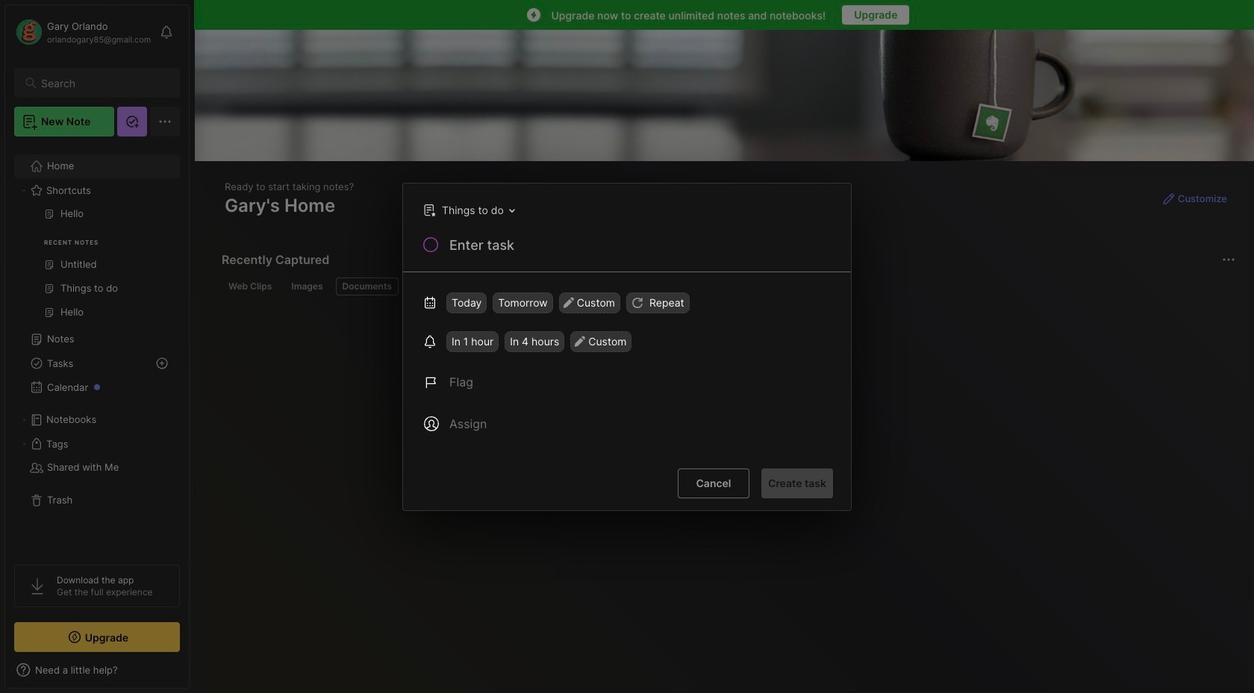 Task type: locate. For each thing, give the bounding box(es) containing it.
main element
[[0, 0, 194, 694]]

group
[[14, 202, 179, 334]]

tab list
[[222, 278, 1234, 296]]

expand tags image
[[19, 440, 28, 449]]

tree
[[5, 146, 189, 552]]

None search field
[[41, 74, 167, 92]]

5 tab from the left
[[450, 278, 491, 296]]

tab
[[222, 278, 279, 296], [285, 278, 330, 296], [336, 278, 399, 296], [405, 278, 444, 296], [450, 278, 491, 296]]

Enter task text field
[[448, 236, 834, 261]]

group inside main element
[[14, 202, 179, 334]]

4 tab from the left
[[405, 278, 444, 296]]

Search text field
[[41, 76, 167, 90]]



Task type: describe. For each thing, give the bounding box(es) containing it.
2 tab from the left
[[285, 278, 330, 296]]

none search field inside main element
[[41, 74, 167, 92]]

1 tab from the left
[[222, 278, 279, 296]]

expand notebooks image
[[19, 416, 28, 425]]

Go to note or move task field
[[416, 199, 521, 221]]

tree inside main element
[[5, 146, 189, 552]]

3 tab from the left
[[336, 278, 399, 296]]



Task type: vqa. For each thing, say whether or not it's contained in the screenshot.
4th tab
yes



